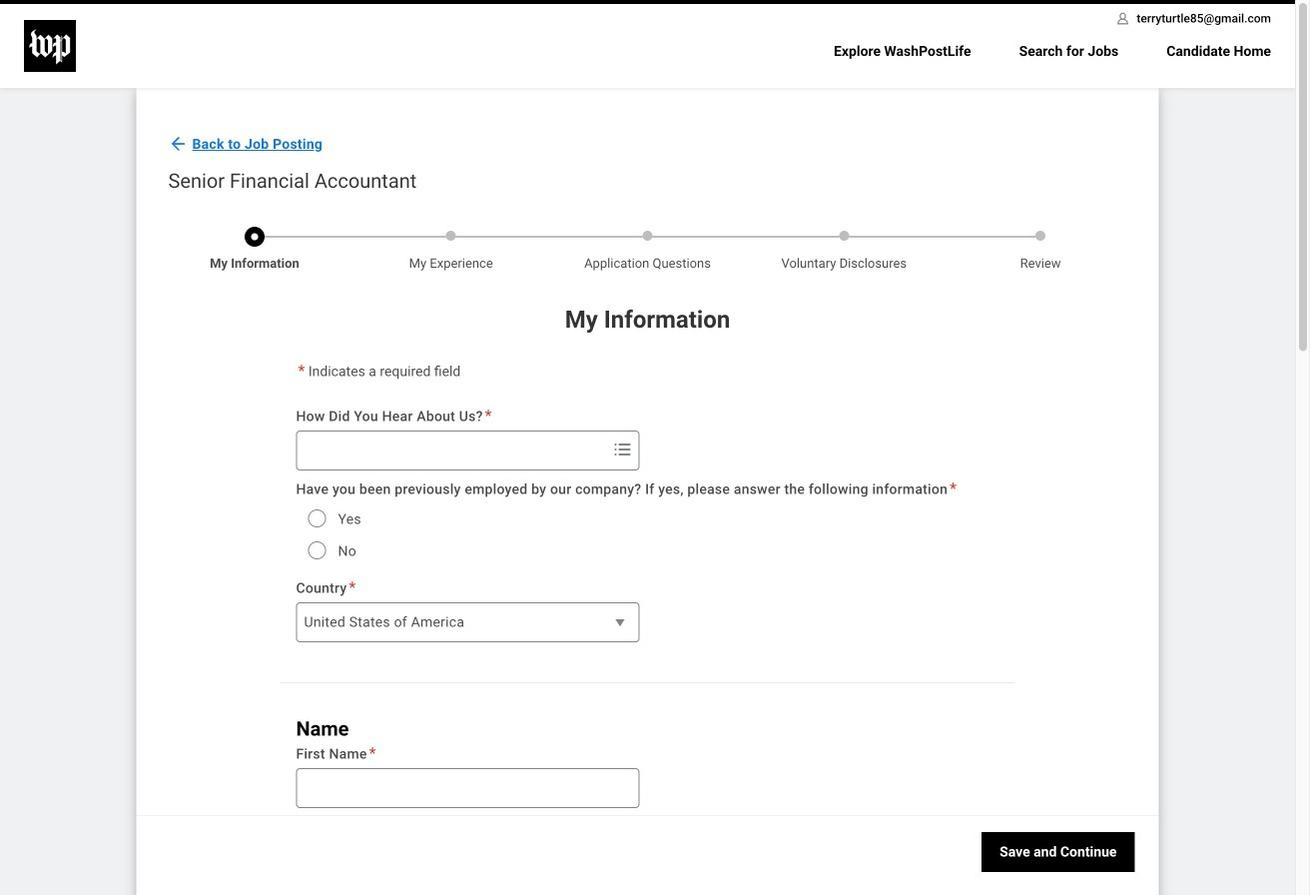 Task type: locate. For each thing, give the bounding box(es) containing it.
None text field
[[296, 768, 640, 808]]

main content
[[0, 88, 1296, 895]]

careers image
[[24, 20, 76, 72]]

None text field
[[296, 857, 640, 895]]

user image
[[1115, 10, 1131, 26]]



Task type: describe. For each thing, give the bounding box(es) containing it.
Search field
[[297, 432, 605, 468]]

prompts image
[[611, 437, 635, 461]]

arrow left image
[[168, 134, 188, 154]]



